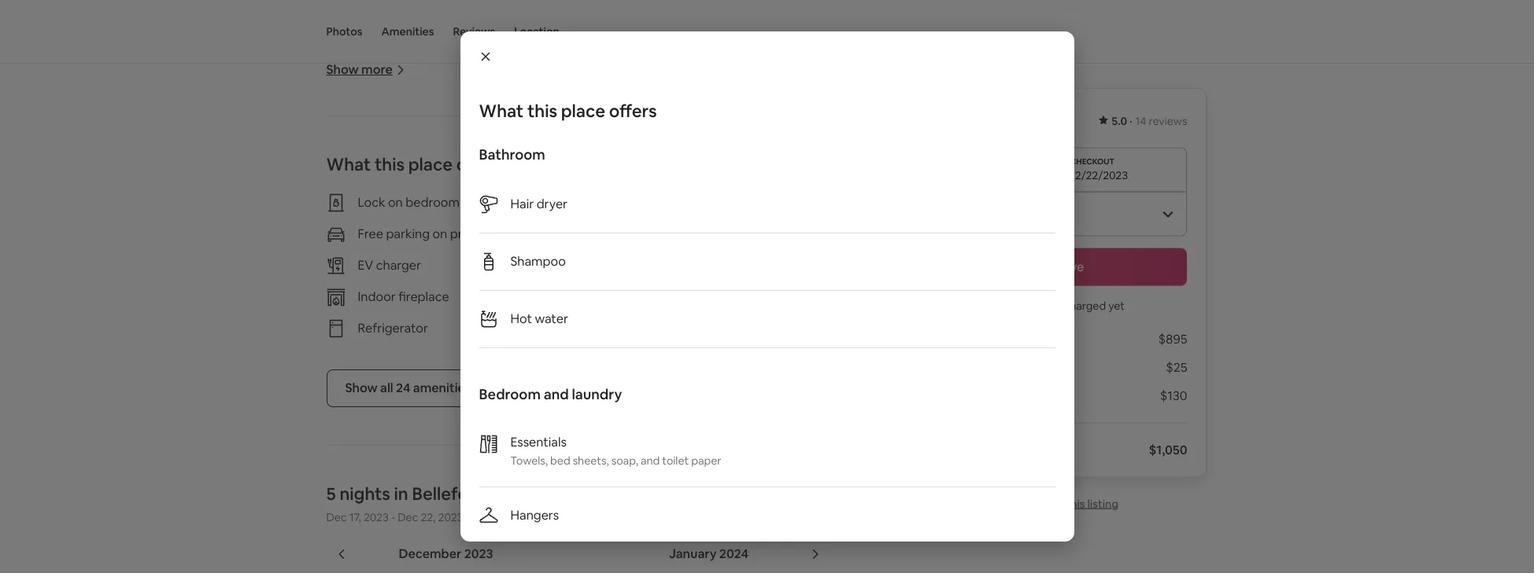 Task type: describe. For each thing, give the bounding box(es) containing it.
report this listing button
[[1003, 498, 1119, 512]]

lock
[[358, 195, 385, 211]]

photos
[[326, 24, 363, 39]]

bedroom
[[479, 386, 541, 404]]

1 horizontal spatial on
[[433, 226, 447, 243]]

in
[[394, 484, 408, 506]]

1 horizontal spatial 2023
[[438, 511, 463, 525]]

amenities button
[[381, 0, 434, 63]]

reserve
[[1037, 259, 1085, 276]]

place for bathroom
[[561, 100, 606, 122]]

parking
[[386, 226, 430, 243]]

indoor
[[358, 289, 396, 306]]

december
[[399, 547, 462, 563]]

more
[[361, 62, 393, 78]]

calendar application
[[307, 530, 1370, 574]]

reserve button
[[934, 249, 1188, 287]]

show all 24 amenities button
[[326, 370, 490, 408]]

january
[[669, 547, 717, 563]]

laundry
[[572, 386, 622, 404]]

water
[[535, 311, 568, 328]]

2 vertical spatial this
[[1066, 498, 1085, 512]]

all
[[380, 381, 393, 397]]

reviews
[[453, 24, 495, 39]]

soap,
[[612, 454, 638, 468]]

5.0
[[1112, 114, 1127, 128]]

hair inside what this place offers dialog
[[511, 196, 534, 213]]

show for show more
[[326, 62, 359, 78]]

won't
[[1018, 299, 1046, 313]]

2 dec from the left
[[398, 511, 418, 525]]

you
[[996, 299, 1015, 313]]

this for lock on bedroom door
[[375, 154, 405, 176]]

0 horizontal spatial 2023
[[364, 511, 389, 525]]

$179
[[934, 331, 961, 348]]

what for bathroom
[[479, 100, 524, 122]]

x
[[964, 331, 970, 348]]

$25
[[1166, 360, 1188, 376]]

14
[[1136, 114, 1147, 128]]

essentials
[[511, 435, 567, 451]]

location button
[[514, 0, 560, 63]]

amenities
[[381, 24, 434, 39]]

january 2024
[[669, 547, 749, 563]]

report this listing
[[1028, 498, 1119, 512]]

show for show all 24 amenities
[[345, 381, 378, 397]]

offers for bathroom
[[609, 100, 657, 122]]

bellefonte
[[412, 484, 496, 506]]

show more
[[326, 62, 393, 78]]

free parking on premises
[[358, 226, 503, 243]]

free
[[358, 226, 383, 243]]

hot water
[[511, 311, 568, 328]]

hangers
[[511, 508, 559, 524]]

sheets,
[[573, 454, 609, 468]]

premises
[[450, 226, 503, 243]]

·
[[1130, 114, 1133, 128]]

ev
[[358, 258, 373, 274]]

tv
[[621, 226, 638, 243]]

refrigerator
[[358, 321, 428, 337]]

door
[[462, 195, 490, 211]]

you won't be charged yet
[[996, 299, 1125, 313]]

12/22/2023 button
[[934, 148, 1188, 192]]

bedroom and laundry
[[479, 386, 622, 404]]

essentials towels, bed sheets, soap, and toilet paper
[[511, 435, 722, 468]]

standard
[[668, 226, 720, 243]]

2024
[[719, 547, 749, 563]]

5 inside 5 nights in bellefonte dec 17, 2023 - dec 22, 2023
[[326, 484, 336, 506]]

nights inside 5 nights in bellefonte dec 17, 2023 - dec 22, 2023
[[340, 484, 390, 506]]

dryer inside what this place offers dialog
[[537, 196, 568, 213]]

and inside essentials towels, bed sheets, soap, and toilet paper
[[641, 454, 660, 468]]

december 2023
[[399, 547, 493, 563]]

fireplace
[[399, 289, 449, 306]]

what this place offers for lock on bedroom door
[[326, 154, 504, 176]]

photos button
[[326, 0, 363, 63]]

5.0 · 14 reviews
[[1112, 114, 1188, 128]]

what for lock on bedroom door
[[326, 154, 371, 176]]

hair dryer inside what this place offers dialog
[[511, 196, 568, 213]]

1 dec from the left
[[326, 511, 347, 525]]

1 horizontal spatial hair
[[621, 289, 645, 306]]

0 vertical spatial and
[[544, 386, 569, 404]]

reviews
[[1149, 114, 1188, 128]]



Task type: vqa. For each thing, say whether or not it's contained in the screenshot.
(1252)
no



Task type: locate. For each thing, give the bounding box(es) containing it.
this
[[527, 100, 557, 122], [375, 154, 405, 176], [1066, 498, 1085, 512]]

0 vertical spatial dryer
[[537, 196, 568, 213]]

1 vertical spatial what this place offers
[[326, 154, 504, 176]]

this up bathroom
[[527, 100, 557, 122]]

dec
[[326, 511, 347, 525], [398, 511, 418, 525]]

dec left 17,
[[326, 511, 347, 525]]

this up lock
[[375, 154, 405, 176]]

hair dryer down with
[[621, 289, 679, 306]]

0 vertical spatial nights
[[983, 331, 1018, 348]]

0 vertical spatial place
[[561, 100, 606, 122]]

0 horizontal spatial 5
[[326, 484, 336, 506]]

what inside what this place offers dialog
[[479, 100, 524, 122]]

show more button
[[326, 62, 405, 78]]

0 vertical spatial offers
[[609, 100, 657, 122]]

show
[[326, 62, 359, 78], [345, 381, 378, 397]]

hair dryer
[[511, 196, 568, 213], [621, 289, 679, 306]]

tv with standard cable
[[621, 226, 755, 243]]

0 horizontal spatial this
[[375, 154, 405, 176]]

yet
[[1109, 299, 1125, 313]]

2023
[[364, 511, 389, 525], [438, 511, 463, 525], [464, 547, 493, 563]]

place for lock on bedroom door
[[408, 154, 453, 176]]

offers
[[609, 100, 657, 122], [456, 154, 504, 176]]

1 horizontal spatial nights
[[983, 331, 1018, 348]]

0 horizontal spatial hair
[[511, 196, 534, 213]]

1 horizontal spatial place
[[561, 100, 606, 122]]

what this place offers up bathroom
[[479, 100, 657, 122]]

$895
[[1159, 331, 1188, 348]]

paper
[[691, 454, 722, 468]]

charged
[[1064, 299, 1106, 313]]

what this place offers up lock on bedroom door
[[326, 154, 504, 176]]

hair down tv
[[621, 289, 645, 306]]

0 horizontal spatial on
[[388, 195, 403, 211]]

what
[[479, 100, 524, 122], [326, 154, 371, 176]]

be
[[1048, 299, 1062, 313]]

0 vertical spatial this
[[527, 100, 557, 122]]

2023 inside calendar 'application'
[[464, 547, 493, 563]]

on right lock
[[388, 195, 403, 211]]

1 vertical spatial and
[[641, 454, 660, 468]]

dryer down with
[[647, 289, 679, 306]]

0 vertical spatial what
[[479, 100, 524, 122]]

lock on bedroom door
[[358, 195, 490, 211]]

and left laundry
[[544, 386, 569, 404]]

1 vertical spatial nights
[[340, 484, 390, 506]]

1 vertical spatial hair
[[621, 289, 645, 306]]

charger
[[376, 258, 421, 274]]

1 horizontal spatial 5
[[973, 331, 980, 348]]

1 horizontal spatial offers
[[609, 100, 657, 122]]

$179 x 5 nights button
[[934, 331, 1018, 348]]

bed
[[550, 454, 571, 468]]

0 horizontal spatial nights
[[340, 484, 390, 506]]

0 horizontal spatial dec
[[326, 511, 347, 525]]

2023 right december
[[464, 547, 493, 563]]

cable
[[723, 226, 755, 243]]

0 horizontal spatial and
[[544, 386, 569, 404]]

what this place offers
[[479, 100, 657, 122], [326, 154, 504, 176]]

nights
[[983, 331, 1018, 348], [340, 484, 390, 506]]

$179 x 5 nights
[[934, 331, 1018, 348]]

1 horizontal spatial hair dryer
[[621, 289, 679, 306]]

this left listing
[[1066, 498, 1085, 512]]

5 nights in bellefonte dec 17, 2023 - dec 22, 2023
[[326, 484, 496, 525]]

hair
[[511, 196, 534, 213], [621, 289, 645, 306]]

this inside dialog
[[527, 100, 557, 122]]

1 vertical spatial this
[[375, 154, 405, 176]]

on
[[388, 195, 403, 211], [433, 226, 447, 243]]

with
[[641, 226, 666, 243]]

place
[[561, 100, 606, 122], [408, 154, 453, 176]]

show left all
[[345, 381, 378, 397]]

17,
[[349, 511, 361, 525]]

5 left the in
[[326, 484, 336, 506]]

22,
[[421, 511, 436, 525]]

0 vertical spatial show
[[326, 62, 359, 78]]

and
[[544, 386, 569, 404], [641, 454, 660, 468]]

what up bathroom
[[479, 100, 524, 122]]

1 horizontal spatial dryer
[[647, 289, 679, 306]]

report
[[1028, 498, 1064, 512]]

0 vertical spatial what this place offers
[[479, 100, 657, 122]]

$130
[[1160, 388, 1188, 405]]

location
[[514, 24, 560, 39]]

hot
[[511, 311, 532, 328]]

1 vertical spatial show
[[345, 381, 378, 397]]

offers inside dialog
[[609, 100, 657, 122]]

nights up 17,
[[340, 484, 390, 506]]

amenities
[[413, 381, 471, 397]]

1 vertical spatial 5
[[326, 484, 336, 506]]

0 vertical spatial on
[[388, 195, 403, 211]]

reviews button
[[453, 0, 495, 63]]

offers for lock on bedroom door
[[456, 154, 504, 176]]

listing
[[1088, 498, 1119, 512]]

0 vertical spatial hair dryer
[[511, 196, 568, 213]]

bedroom
[[406, 195, 460, 211]]

1 vertical spatial dryer
[[647, 289, 679, 306]]

2 horizontal spatial this
[[1066, 498, 1085, 512]]

12/22/2023
[[1071, 168, 1128, 183]]

show left more
[[326, 62, 359, 78]]

towels,
[[511, 454, 548, 468]]

show all 24 amenities
[[345, 381, 471, 397]]

2 horizontal spatial 2023
[[464, 547, 493, 563]]

1 vertical spatial offers
[[456, 154, 504, 176]]

nights right x
[[983, 331, 1018, 348]]

1 vertical spatial what
[[326, 154, 371, 176]]

dryer up shampoo
[[537, 196, 568, 213]]

what this place offers inside what this place offers dialog
[[479, 100, 657, 122]]

$1,050
[[1149, 442, 1188, 459]]

1 horizontal spatial dec
[[398, 511, 418, 525]]

indoor fireplace
[[358, 289, 449, 306]]

2023 right 22,
[[438, 511, 463, 525]]

this for bathroom
[[527, 100, 557, 122]]

hair dryer down bathroom
[[511, 196, 568, 213]]

0 horizontal spatial what
[[326, 154, 371, 176]]

0 horizontal spatial hair dryer
[[511, 196, 568, 213]]

shampoo
[[511, 254, 566, 270]]

5
[[973, 331, 980, 348], [326, 484, 336, 506]]

1 vertical spatial on
[[433, 226, 447, 243]]

24
[[396, 381, 411, 397]]

toilet
[[662, 454, 689, 468]]

what up lock
[[326, 154, 371, 176]]

0 vertical spatial 5
[[973, 331, 980, 348]]

0 horizontal spatial dryer
[[537, 196, 568, 213]]

what this place offers dialog
[[460, 31, 1074, 574]]

what this place offers for bathroom
[[479, 100, 657, 122]]

1 horizontal spatial and
[[641, 454, 660, 468]]

ev charger
[[358, 258, 421, 274]]

1 horizontal spatial this
[[527, 100, 557, 122]]

on right parking
[[433, 226, 447, 243]]

bathroom
[[479, 146, 545, 164]]

1 horizontal spatial what
[[479, 100, 524, 122]]

show inside button
[[345, 381, 378, 397]]

1 vertical spatial place
[[408, 154, 453, 176]]

0 horizontal spatial place
[[408, 154, 453, 176]]

5 right x
[[973, 331, 980, 348]]

-
[[391, 511, 395, 525]]

2023 left -
[[364, 511, 389, 525]]

hair right door
[[511, 196, 534, 213]]

0 horizontal spatial offers
[[456, 154, 504, 176]]

place inside dialog
[[561, 100, 606, 122]]

dec right -
[[398, 511, 418, 525]]

0 vertical spatial hair
[[511, 196, 534, 213]]

and left toilet
[[641, 454, 660, 468]]

1 vertical spatial hair dryer
[[621, 289, 679, 306]]

dryer
[[537, 196, 568, 213], [647, 289, 679, 306]]



